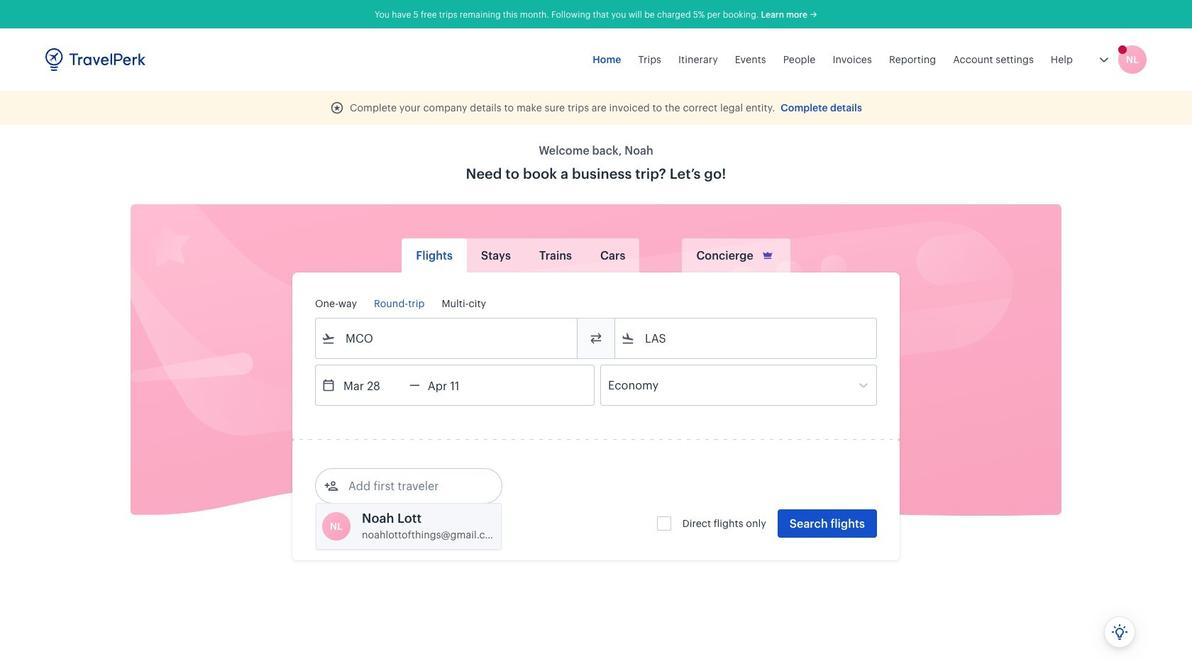 Task type: describe. For each thing, give the bounding box(es) containing it.
Return text field
[[420, 366, 494, 405]]

Depart text field
[[336, 366, 410, 405]]

From search field
[[336, 327, 559, 350]]

Add first traveler search field
[[339, 475, 486, 498]]



Task type: locate. For each thing, give the bounding box(es) containing it.
To search field
[[635, 327, 858, 350]]



Task type: vqa. For each thing, say whether or not it's contained in the screenshot.
Choose Friday, May 17, 2024 As Your Check-In Date. It'S Available. icon
no



